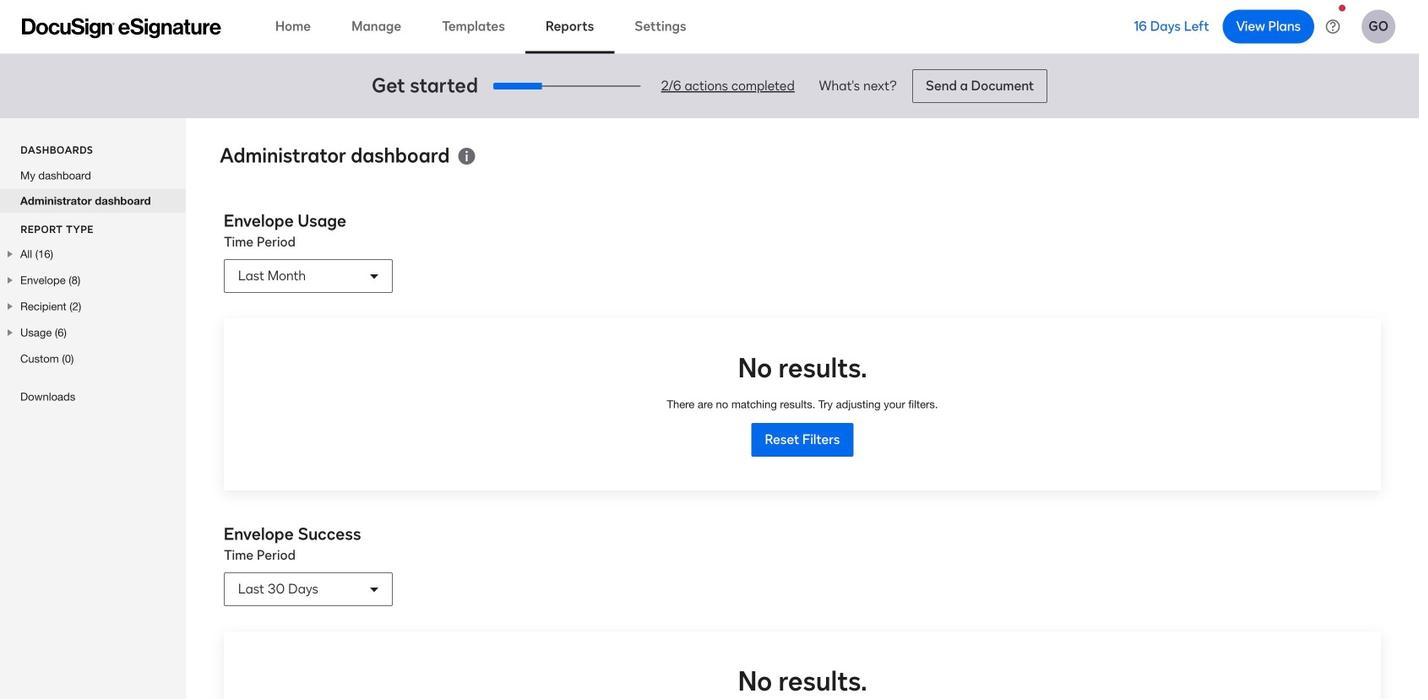 Task type: vqa. For each thing, say whether or not it's contained in the screenshot.
DocuSign eSignature image
yes



Task type: describe. For each thing, give the bounding box(es) containing it.
docusign esignature image
[[22, 18, 221, 38]]



